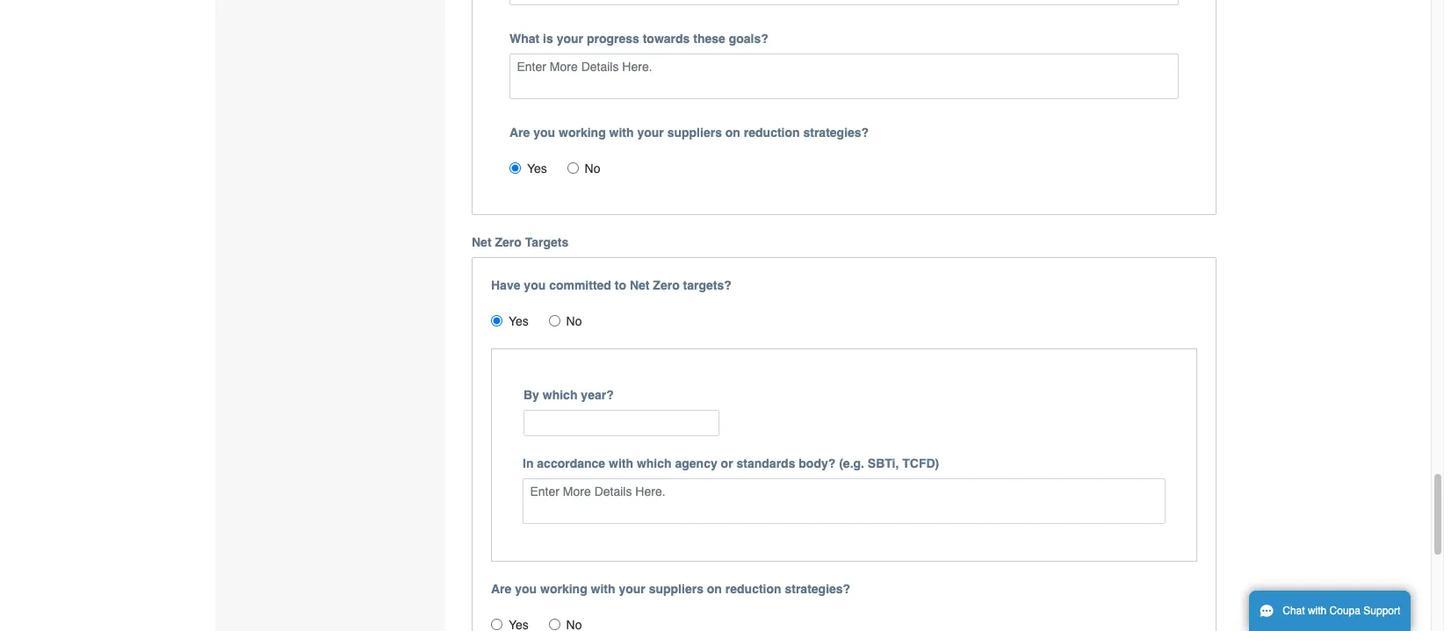 Task type: vqa. For each thing, say whether or not it's contained in the screenshot.
text field
no



Task type: locate. For each thing, give the bounding box(es) containing it.
chat with coupa support button
[[1249, 591, 1411, 632]]

0 vertical spatial no
[[585, 161, 600, 175]]

zero left targets
[[495, 235, 522, 249]]

0 vertical spatial reduction
[[744, 125, 800, 139]]

0 vertical spatial are
[[510, 125, 530, 139]]

no
[[585, 161, 600, 175], [566, 314, 582, 328]]

1 vertical spatial no
[[566, 314, 582, 328]]

2 vertical spatial you
[[515, 583, 537, 597]]

suppliers
[[667, 125, 722, 139], [649, 583, 704, 597]]

your
[[557, 31, 583, 45], [637, 125, 664, 139], [619, 583, 646, 597]]

have
[[491, 278, 520, 292]]

no for working
[[585, 161, 600, 175]]

net up have
[[472, 235, 492, 249]]

which
[[543, 388, 578, 402], [637, 457, 672, 471]]

to
[[615, 278, 626, 292]]

chat with coupa support
[[1283, 605, 1401, 618]]

0 horizontal spatial on
[[707, 583, 722, 597]]

coupa
[[1330, 605, 1361, 618]]

None radio
[[510, 162, 521, 174], [567, 162, 579, 174], [491, 315, 503, 327], [549, 315, 560, 327], [491, 620, 503, 631], [549, 620, 560, 631], [510, 162, 521, 174], [567, 162, 579, 174], [491, 315, 503, 327], [549, 315, 560, 327], [491, 620, 503, 631], [549, 620, 560, 631]]

0 vertical spatial on
[[725, 125, 741, 139]]

1 horizontal spatial net
[[630, 278, 650, 292]]

you
[[533, 125, 555, 139], [524, 278, 546, 292], [515, 583, 537, 597]]

have you committed to net zero targets?
[[491, 278, 732, 292]]

body?
[[799, 457, 836, 471]]

strategies?
[[803, 125, 869, 139], [785, 583, 851, 597]]

in
[[523, 457, 534, 471]]

0 vertical spatial suppliers
[[667, 125, 722, 139]]

which left agency
[[637, 457, 672, 471]]

accordance
[[537, 457, 605, 471]]

working
[[559, 125, 606, 139], [540, 583, 587, 597]]

on
[[725, 125, 741, 139], [707, 583, 722, 597]]

1 horizontal spatial zero
[[653, 278, 680, 292]]

yes up targets
[[527, 161, 547, 175]]

By which year? text field
[[524, 410, 720, 437]]

yes for are
[[527, 161, 547, 175]]

0 vertical spatial zero
[[495, 235, 522, 249]]

zero
[[495, 235, 522, 249], [653, 278, 680, 292]]

what is your progress towards these goals?
[[510, 31, 769, 45]]

0 horizontal spatial which
[[543, 388, 578, 402]]

with
[[609, 125, 634, 139], [609, 457, 633, 471], [591, 583, 615, 597], [1308, 605, 1327, 618]]

What targets have you set for Scope 3 emissions reductions? text field
[[510, 0, 1179, 5]]

0 vertical spatial strategies?
[[803, 125, 869, 139]]

1 vertical spatial yes
[[509, 314, 529, 328]]

1 vertical spatial strategies?
[[785, 583, 851, 597]]

yes down have
[[509, 314, 529, 328]]

0 vertical spatial yes
[[527, 161, 547, 175]]

1 horizontal spatial which
[[637, 457, 672, 471]]

towards
[[643, 31, 690, 45]]

net zero targets
[[472, 235, 569, 249]]

are you working with your suppliers on reduction strategies?
[[510, 125, 869, 139], [491, 583, 851, 597]]

(e.g.
[[839, 457, 864, 471]]

1 horizontal spatial no
[[585, 161, 600, 175]]

standards
[[737, 457, 795, 471]]

0 vertical spatial which
[[543, 388, 578, 402]]

0 horizontal spatial zero
[[495, 235, 522, 249]]

which right by
[[543, 388, 578, 402]]

is
[[543, 31, 553, 45]]

net
[[472, 235, 492, 249], [630, 278, 650, 292]]

what
[[510, 31, 540, 45]]

net right to
[[630, 278, 650, 292]]

yes
[[527, 161, 547, 175], [509, 314, 529, 328]]

reduction
[[744, 125, 800, 139], [725, 583, 782, 597]]

1 vertical spatial on
[[707, 583, 722, 597]]

0 horizontal spatial net
[[472, 235, 492, 249]]

1 vertical spatial which
[[637, 457, 672, 471]]

zero left targets?
[[653, 278, 680, 292]]

In accordance with which agency or standards body? (e.g. SBTi, TCFD) text field
[[523, 479, 1165, 525]]

0 horizontal spatial no
[[566, 314, 582, 328]]

0 vertical spatial are you working with your suppliers on reduction strategies?
[[510, 125, 869, 139]]

1 vertical spatial zero
[[653, 278, 680, 292]]

are
[[510, 125, 530, 139], [491, 583, 512, 597]]



Task type: describe. For each thing, give the bounding box(es) containing it.
year?
[[581, 388, 614, 402]]

or
[[721, 457, 733, 471]]

0 vertical spatial your
[[557, 31, 583, 45]]

1 vertical spatial reduction
[[725, 583, 782, 597]]

support
[[1364, 605, 1401, 618]]

targets
[[525, 235, 569, 249]]

these
[[693, 31, 726, 45]]

0 vertical spatial net
[[472, 235, 492, 249]]

goals?
[[729, 31, 769, 45]]

sbti,
[[868, 457, 899, 471]]

committed
[[549, 278, 611, 292]]

1 vertical spatial your
[[637, 125, 664, 139]]

by which year?
[[524, 388, 614, 402]]

What is your progress towards these goals? text field
[[510, 53, 1179, 99]]

1 vertical spatial suppliers
[[649, 583, 704, 597]]

in accordance with which agency or standards body? (e.g. sbti, tcfd)
[[523, 457, 939, 471]]

by
[[524, 388, 539, 402]]

with inside button
[[1308, 605, 1327, 618]]

0 vertical spatial working
[[559, 125, 606, 139]]

1 vertical spatial you
[[524, 278, 546, 292]]

1 vertical spatial are you working with your suppliers on reduction strategies?
[[491, 583, 851, 597]]

1 vertical spatial net
[[630, 278, 650, 292]]

progress
[[587, 31, 639, 45]]

1 vertical spatial are
[[491, 583, 512, 597]]

agency
[[675, 457, 718, 471]]

yes for have
[[509, 314, 529, 328]]

1 horizontal spatial on
[[725, 125, 741, 139]]

2 vertical spatial your
[[619, 583, 646, 597]]

1 vertical spatial working
[[540, 583, 587, 597]]

0 vertical spatial you
[[533, 125, 555, 139]]

tcfd)
[[902, 457, 939, 471]]

no for committed
[[566, 314, 582, 328]]

targets?
[[683, 278, 732, 292]]

chat
[[1283, 605, 1305, 618]]



